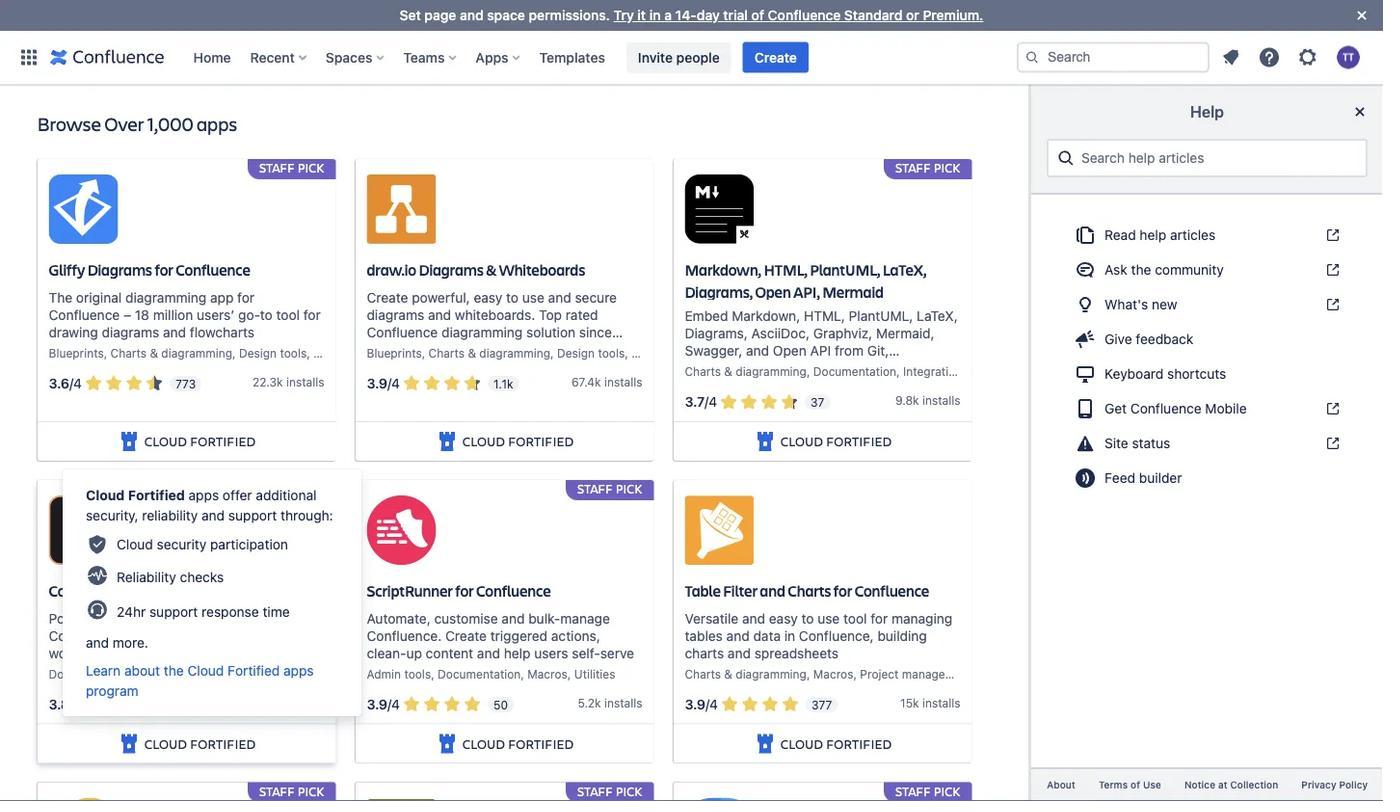 Task type: describe. For each thing, give the bounding box(es) containing it.
-
[[221, 628, 227, 644]]

documentation
[[123, 628, 217, 644]]

to for versatile
[[802, 610, 814, 626]]

mobile
[[1205, 401, 1247, 416]]

tables
[[685, 628, 723, 644]]

drawing
[[49, 324, 98, 340]]

diagrams inside the original diagramming app for confluence – 18 million users' go-to tool for drawing diagrams and flowcharts blueprints , charts & diagramming , design tools , macros
[[102, 324, 159, 340]]

builder
[[1139, 470, 1182, 486]]

s for scriptrunner for confluence
[[636, 696, 643, 710]]

charts down the swagger,
[[685, 365, 721, 378]]

get confluence mobile link
[[1062, 393, 1352, 424]]

powerful,
[[412, 289, 470, 305]]

your profile and preferences image
[[1337, 46, 1360, 69]]

filter
[[723, 581, 757, 601]]

3.6 / 4
[[49, 375, 82, 391]]

1,000
[[147, 110, 193, 136]]

/ for gliffy diagrams for confluence
[[69, 375, 73, 391]]

page
[[425, 7, 456, 23]]

install for markdown, html, plantuml, latex, diagrams, open api, mermaid
[[923, 394, 955, 407]]

ask the community link
[[1062, 254, 1352, 285]]

use for tool
[[818, 610, 840, 626]]

3.9 / 4 for scriptrunner
[[367, 696, 400, 712]]

settings icon image
[[1297, 46, 1320, 69]]

& up whiteboards.
[[486, 260, 497, 280]]

to for create
[[506, 289, 519, 305]]

charts down powerful,
[[429, 346, 465, 360]]

and right charts
[[728, 645, 751, 661]]

policy
[[1339, 779, 1368, 790]]

management inside "powerful lifecycle management for confluence documentation - customize workflows that automate reviews and approvals"
[[162, 610, 243, 626]]

for up the go-
[[237, 289, 255, 305]]

tools inside the original diagramming app for confluence – 18 million users' go-to tool for drawing diagrams and flowcharts blueprints , charts & diagramming , design tools , macros
[[280, 346, 307, 360]]

apps
[[476, 49, 509, 65]]

draw.io diagrams & whiteboards image
[[367, 174, 436, 244]]

at
[[1218, 779, 1228, 790]]

html, inside markdown, html, plantuml, latex, diagrams, open api, mermaid
[[764, 260, 808, 280]]

site status
[[1105, 435, 1171, 451]]

1 vertical spatial of
[[1131, 779, 1140, 790]]

app
[[210, 289, 234, 305]]

comala document management image
[[49, 495, 118, 565]]

cloud security participant badge image
[[86, 533, 109, 556]]

notice
[[1184, 779, 1215, 790]]

377
[[812, 698, 832, 711]]

text
[[784, 360, 808, 376]]

3.9 for table
[[685, 696, 706, 712]]

site status link
[[1062, 428, 1352, 459]]

create inside "automate, customise and bulk-manage confluence. create triggered actions, clean-up content and help users self-serve admin tools , documentation , macros , utilities"
[[445, 628, 487, 644]]

global element
[[12, 30, 1013, 84]]

participation
[[210, 536, 288, 552]]

1 horizontal spatial the
[[1131, 262, 1151, 278]]

for up confluence,
[[834, 581, 852, 601]]

what's new
[[1105, 296, 1178, 312]]

notification icon image
[[1219, 46, 1243, 69]]

keyboard
[[1105, 366, 1164, 382]]

& inside versatile and easy to use tool for managing tables and data in confluence, building charts and spreadsheets charts & diagramming , macros , project management
[[724, 667, 733, 681]]

confluence inside create powerful, easy to use and secure diagrams and whiteboards. top rated confluence diagramming solution since 2013
[[367, 324, 438, 340]]

program
[[86, 683, 138, 698]]

cloud for cloud fortified
[[86, 487, 125, 503]]

whiteboards
[[499, 260, 585, 280]]

approvals
[[49, 662, 109, 678]]

feed builder button
[[1062, 463, 1352, 494]]

cloud fortified down 773
[[144, 432, 256, 450]]

s for table filter and charts for confluence
[[955, 696, 961, 710]]

html, inside embed markdown, html, plantuml, latex, diagrams, asciidoc, graphviz, mermaid, swagger, and open api from git, attachments or text
[[804, 308, 845, 324]]

secure
[[575, 289, 617, 305]]

3.7
[[685, 394, 705, 410]]

cloud down 773
[[144, 432, 187, 450]]

cloud fortified down standard
[[781, 35, 892, 53]]

fortified down charts & diagramming , documentation , integrations
[[826, 432, 892, 450]]

for up customise
[[455, 581, 474, 601]]

attachments
[[685, 360, 764, 376]]

embed markdown, html, plantuml, latex, diagrams, asciidoc, graphviz, mermaid, swagger, and open api from git, attachments or text
[[685, 308, 958, 376]]

comala
[[49, 581, 100, 601]]

screen icon image
[[1074, 362, 1097, 386]]

about button
[[1035, 777, 1087, 793]]

and down powerful,
[[428, 307, 451, 323]]

blueprints inside the original diagramming app for confluence – 18 million users' go-to tool for drawing diagrams and flowcharts blueprints , charts & diagramming , design tools , macros
[[49, 346, 104, 360]]

67.4k install s
[[572, 375, 642, 389]]

solution
[[526, 324, 576, 340]]

permissions.
[[529, 7, 610, 23]]

help icon image
[[1258, 46, 1281, 69]]

what's new link
[[1062, 289, 1352, 320]]

confluence inside "powerful lifecycle management for confluence documentation - customize workflows that automate reviews and approvals"
[[49, 628, 120, 644]]

for inside "powerful lifecycle management for confluence documentation - customize workflows that automate reviews and approvals"
[[246, 610, 264, 626]]

3.8
[[49, 696, 70, 712]]

cloud down 37
[[781, 432, 823, 450]]

time
[[263, 603, 290, 619]]

and inside apps offer additional security, reliability and support through:
[[202, 507, 225, 523]]

building
[[878, 628, 927, 644]]

the original diagramming app for confluence – 18 million users' go-to tool for drawing diagrams and flowcharts blueprints , charts & diagramming , design tools , macros
[[49, 289, 354, 360]]

cloud down 50
[[462, 735, 505, 752]]

0 horizontal spatial in
[[650, 7, 661, 23]]

management down that
[[108, 667, 179, 681]]

confluence inside "link"
[[1131, 401, 1202, 416]]

latex, inside markdown, html, plantuml, latex, diagrams, open api, mermaid
[[883, 260, 927, 280]]

fortified inside learn about the cloud fortified apps program
[[228, 662, 280, 678]]

users
[[534, 645, 568, 661]]

comment icon image
[[1074, 258, 1097, 281]]

1 vertical spatial support
[[149, 603, 198, 619]]

and inside embed markdown, html, plantuml, latex, diagrams, asciidoc, graphviz, mermaid, swagger, and open api from git, attachments or text
[[746, 343, 769, 358]]

feed
[[1105, 470, 1136, 486]]

scriptrunner
[[367, 581, 453, 601]]

support inside apps offer additional security, reliability and support through:
[[228, 507, 277, 523]]

cloud fortified reliability badge image
[[86, 564, 109, 587]]

standard
[[844, 7, 903, 23]]

confluence up create link
[[768, 7, 841, 23]]

shortcut icon image for articles
[[1322, 227, 1341, 243]]

/ for scriptrunner for confluence
[[388, 696, 392, 712]]

diagramming inside versatile and easy to use tool for managing tables and data in confluence, building charts and spreadsheets charts & diagramming , macros , project management
[[736, 667, 807, 681]]

install for gliffy diagrams for confluence
[[286, 375, 318, 389]]

and up the data
[[742, 610, 765, 626]]

gliffy diagrams for confluence image
[[49, 174, 118, 244]]

fortified up offer
[[190, 432, 256, 450]]

fortified down users
[[508, 735, 574, 752]]

recent
[[250, 49, 295, 65]]

and right filter
[[760, 581, 785, 601]]

confluence up app
[[176, 260, 250, 280]]

4 for scriptrunner for confluence
[[392, 696, 400, 712]]

set
[[400, 7, 421, 23]]

shortcut icon image for community
[[1322, 262, 1341, 278]]

markdown, inside embed markdown, html, plantuml, latex, diagrams, asciidoc, graphviz, mermaid, swagger, and open api from git, attachments or text
[[732, 308, 800, 324]]

design inside the original diagramming app for confluence – 18 million users' go-to tool for drawing diagrams and flowcharts blueprints , charts & diagramming , design tools , macros
[[239, 346, 277, 360]]

diagramming up the million
[[125, 289, 207, 305]]

give
[[1105, 331, 1132, 347]]

status
[[1132, 435, 1171, 451]]

shortcut icon image inside what's new link
[[1322, 297, 1341, 312]]

open inside embed markdown, html, plantuml, latex, diagrams, asciidoc, graphviz, mermaid, swagger, and open api from git, attachments or text
[[773, 343, 807, 358]]

workflow
[[322, 667, 373, 681]]

it
[[638, 7, 646, 23]]

3.9 for scriptrunner
[[367, 696, 388, 712]]

1.1k
[[494, 377, 513, 390]]

shortcut icon image inside site status link
[[1322, 436, 1341, 451]]

plantuml, inside markdown, html, plantuml, latex, diagrams, open api, mermaid
[[810, 260, 880, 280]]

cloud down 1.1k on the left of the page
[[462, 432, 505, 450]]

in inside versatile and easy to use tool for managing tables and data in confluence, building charts and spreadsheets charts & diagramming , macros , project management
[[784, 628, 795, 644]]

from
[[835, 343, 864, 358]]

1 horizontal spatial help
[[1140, 227, 1167, 243]]

diagramming down asciidoc,
[[736, 365, 807, 378]]

& down whiteboards.
[[468, 346, 476, 360]]

diagrams for &
[[419, 260, 484, 280]]

read help articles
[[1105, 227, 1216, 243]]

home
[[193, 49, 231, 65]]

or inside embed markdown, html, plantuml, latex, diagrams, asciidoc, graphviz, mermaid, swagger, and open api from git, attachments or text
[[768, 360, 780, 376]]

reviews
[[206, 645, 253, 661]]

fortified down 377
[[826, 735, 892, 752]]

and up top
[[548, 289, 571, 305]]

keyboard shortcuts
[[1105, 366, 1226, 382]]

response
[[202, 603, 259, 619]]

and up learn
[[86, 634, 109, 650]]

3.9 for draw.io
[[367, 375, 388, 391]]

templates link
[[534, 42, 611, 73]]

0 vertical spatial fortified
[[128, 487, 185, 503]]

search image
[[1025, 50, 1040, 65]]

14-
[[675, 7, 697, 23]]

additional
[[256, 487, 317, 503]]

banner containing home
[[0, 30, 1383, 85]]

comala document management
[[49, 581, 266, 601]]

gliffy
[[49, 260, 85, 280]]

cloud down 3.8 button
[[144, 735, 187, 752]]

project
[[860, 667, 899, 681]]

and right page
[[460, 7, 484, 23]]

clean-
[[367, 645, 406, 661]]

and up the triggered
[[502, 610, 525, 626]]

cloud fortified down 377
[[781, 735, 892, 752]]

latex, inside embed markdown, html, plantuml, latex, diagrams, asciidoc, graphviz, mermaid, swagger, and open api from git, attachments or text
[[917, 308, 958, 324]]

articles
[[1170, 227, 1216, 243]]

easy for and
[[769, 610, 798, 626]]

spaces
[[326, 49, 372, 65]]

draw.io
[[367, 260, 416, 280]]

s for markdown, html, plantuml, latex, diagrams, open api, mermaid
[[955, 394, 961, 407]]

apps inside learn about the cloud fortified apps program
[[283, 662, 314, 678]]

draw.io diagrams & whiteboards
[[367, 260, 585, 280]]

24hr support response time
[[117, 603, 290, 619]]

offer
[[223, 487, 252, 503]]

manage
[[560, 610, 610, 626]]

shortcut icon image for mobile
[[1322, 401, 1341, 416]]

diagramming up 1.1k on the left of the page
[[479, 346, 550, 360]]

install for scriptrunner for confluence
[[604, 696, 636, 710]]

close image for help
[[1349, 100, 1372, 123]]

signal icon image
[[1074, 467, 1097, 490]]

cloud for cloud security participation
[[117, 536, 153, 552]]

cloud security participation
[[117, 536, 288, 552]]

and inside "powerful lifecycle management for confluence documentation - customize workflows that automate reviews and approvals"
[[256, 645, 280, 661]]

cloud fortified down 50
[[462, 735, 574, 752]]

scriptrunner for confluence
[[367, 581, 551, 601]]

plantuml, inside embed markdown, html, plantuml, latex, diagrams, asciidoc, graphviz, mermaid, swagger, and open api from git, attachments or text
[[849, 308, 913, 324]]

fortified down 1.1k on the left of the page
[[508, 432, 574, 450]]

reliability
[[142, 507, 198, 523]]

0 horizontal spatial documentation
[[186, 667, 269, 681]]

1 horizontal spatial cloud fortified app badge image
[[436, 732, 459, 755]]

and more.
[[86, 634, 148, 650]]

triggered
[[490, 628, 548, 644]]

diagramming up 773
[[161, 346, 232, 360]]

terms of use
[[1099, 779, 1161, 790]]

cloud fortified down 37
[[781, 432, 892, 450]]

invite
[[638, 49, 673, 65]]

use for and
[[522, 289, 545, 305]]

charts inside the original diagramming app for confluence – 18 million users' go-to tool for drawing diagrams and flowcharts blueprints , charts & diagramming , design tools , macros
[[110, 346, 147, 360]]



Task type: locate. For each thing, give the bounding box(es) containing it.
2 horizontal spatial to
[[802, 610, 814, 626]]

help
[[1140, 227, 1167, 243], [504, 645, 531, 661]]

documentation down reviews
[[186, 667, 269, 681]]

cloud fortified app badge image down content
[[436, 732, 459, 755]]

macros inside the original diagramming app for confluence – 18 million users' go-to tool for drawing diagrams and flowcharts blueprints , charts & diagramming , design tools , macros
[[313, 346, 354, 360]]

easy inside versatile and easy to use tool for managing tables and data in confluence, building charts and spreadsheets charts & diagramming , macros , project management
[[769, 610, 798, 626]]

cloud fortified support badge image
[[86, 598, 109, 621]]

in
[[650, 7, 661, 23], [784, 628, 795, 644]]

api
[[810, 343, 831, 358]]

2013
[[367, 341, 398, 357]]

1 horizontal spatial diagrams
[[419, 260, 484, 280]]

diagrams, inside markdown, html, plantuml, latex, diagrams, open api, mermaid
[[685, 282, 753, 302]]

banner
[[0, 30, 1383, 85]]

0 vertical spatial support
[[228, 507, 277, 523]]

0 vertical spatial latex,
[[883, 260, 927, 280]]

Search help articles field
[[1076, 141, 1358, 175]]

4 shortcut icon image from the top
[[1322, 401, 1341, 416]]

spaces button
[[320, 42, 392, 73]]

diagrams
[[87, 260, 152, 280], [419, 260, 484, 280]]

s right the 5.2k
[[636, 696, 643, 710]]

documentation
[[813, 365, 897, 378], [186, 667, 269, 681], [438, 667, 521, 681]]

warning icon image
[[1074, 432, 1097, 455]]

and down customize
[[256, 645, 280, 661]]

invite people
[[638, 49, 720, 65]]

support
[[228, 507, 277, 523], [149, 603, 198, 619]]

2 vertical spatial to
[[802, 610, 814, 626]]

4 for draw.io diagrams & whiteboards
[[392, 375, 400, 391]]

/ for draw.io diagrams & whiteboards
[[388, 375, 392, 391]]

automate
[[143, 645, 202, 661]]

and down the triggered
[[477, 645, 500, 661]]

to right users'
[[260, 307, 273, 323]]

0 vertical spatial tool
[[276, 307, 300, 323]]

tools inside "automate, customise and bulk-manage confluence. create triggered actions, clean-up content and help users self-serve admin tools , documentation , macros , utilities"
[[404, 667, 431, 681]]

mobile icon image
[[1074, 397, 1097, 420]]

cloud down 377
[[781, 735, 823, 752]]

1 horizontal spatial design
[[557, 346, 595, 360]]

reliability checks
[[117, 569, 224, 585]]

privacy
[[1301, 779, 1337, 790]]

cloud down the try it in a 14-day trial of confluence standard or premium. link
[[781, 35, 823, 53]]

management up -
[[162, 610, 243, 626]]

easy
[[474, 289, 503, 305], [769, 610, 798, 626]]

in up spreadsheets
[[784, 628, 795, 644]]

terms of use link
[[1087, 777, 1173, 793]]

1 vertical spatial in
[[784, 628, 795, 644]]

–
[[123, 307, 131, 323]]

4 down admin
[[392, 696, 400, 712]]

2 shortcut icon image from the top
[[1322, 262, 1341, 278]]

feedback icon image
[[1074, 328, 1097, 351]]

0 horizontal spatial fortified
[[128, 487, 185, 503]]

1 vertical spatial tool
[[844, 610, 867, 626]]

easy up whiteboards.
[[474, 289, 503, 305]]

management up 15k install s
[[902, 667, 973, 681]]

document down the workflows
[[49, 667, 105, 681]]

0 vertical spatial document
[[103, 581, 173, 601]]

markdown, inside markdown, html, plantuml, latex, diagrams, open api, mermaid
[[685, 260, 761, 280]]

1 vertical spatial the
[[164, 662, 184, 678]]

apps inside apps offer additional security, reliability and support through:
[[189, 487, 219, 503]]

0 vertical spatial help
[[1140, 227, 1167, 243]]

1 vertical spatial markdown,
[[732, 308, 800, 324]]

diagrams inside create powerful, easy to use and secure diagrams and whiteboards. top rated confluence diagramming solution since 2013
[[367, 307, 424, 323]]

through:
[[281, 507, 333, 523]]

to inside versatile and easy to use tool for managing tables and data in confluence, building charts and spreadsheets charts & diagramming , macros , project management
[[802, 610, 814, 626]]

checks
[[180, 569, 224, 585]]

diagrams for for
[[87, 260, 152, 280]]

close image
[[1351, 4, 1374, 27], [1349, 100, 1372, 123]]

create for create
[[755, 49, 797, 65]]

0 horizontal spatial of
[[752, 7, 764, 23]]

4 for table filter and charts for confluence
[[710, 696, 718, 712]]

2 vertical spatial apps
[[283, 662, 314, 678]]

fortified down learn about the cloud fortified apps program link
[[190, 735, 256, 752]]

customise
[[434, 610, 498, 626]]

0 horizontal spatial tool
[[276, 307, 300, 323]]

open inside markdown, html, plantuml, latex, diagrams, open api, mermaid
[[755, 282, 791, 302]]

2 vertical spatial create
[[445, 628, 487, 644]]

shortcut icon image inside the ask the community link
[[1322, 262, 1341, 278]]

and left the data
[[727, 628, 750, 644]]

1 vertical spatial diagrams,
[[685, 325, 748, 341]]

embed
[[685, 308, 728, 324]]

/ for markdown, html, plantuml, latex, diagrams, open api, mermaid
[[705, 394, 709, 410]]

table filter and charts for confluence image
[[685, 495, 754, 565]]

for up the million
[[155, 260, 173, 280]]

for up customize
[[246, 610, 264, 626]]

plantuml, up mermaid,
[[849, 308, 913, 324]]

and
[[460, 7, 484, 23], [548, 289, 571, 305], [428, 307, 451, 323], [163, 324, 186, 340], [746, 343, 769, 358], [202, 507, 225, 523], [760, 581, 785, 601], [502, 610, 525, 626], [742, 610, 765, 626], [727, 628, 750, 644], [86, 634, 109, 650], [256, 645, 280, 661], [477, 645, 500, 661], [728, 645, 751, 661]]

0 horizontal spatial easy
[[474, 289, 503, 305]]

1 horizontal spatial fortified
[[228, 662, 280, 678]]

over
[[104, 110, 144, 136]]

& down the swagger,
[[724, 365, 733, 378]]

to down table filter and charts for confluence
[[802, 610, 814, 626]]

773
[[175, 377, 196, 390]]

get confluence mobile
[[1105, 401, 1247, 416]]

confluence inside the original diagramming app for confluence – 18 million users' go-to tool for drawing diagrams and flowcharts blueprints , charts & diagramming , design tools , macros
[[49, 307, 120, 323]]

1 horizontal spatial use
[[818, 610, 840, 626]]

1 horizontal spatial blueprints
[[367, 346, 422, 360]]

table
[[685, 581, 721, 601]]

ask the community
[[1105, 262, 1224, 278]]

site
[[1105, 435, 1129, 451]]

latex, up mermaid,
[[917, 308, 958, 324]]

1 vertical spatial open
[[773, 343, 807, 358]]

documentation down content
[[438, 667, 521, 681]]

close image for set page and space permissions.
[[1351, 4, 1374, 27]]

help down the triggered
[[504, 645, 531, 661]]

tool inside versatile and easy to use tool for managing tables and data in confluence, building charts and spreadsheets charts & diagramming , macros , project management
[[844, 610, 867, 626]]

diagrams, inside embed markdown, html, plantuml, latex, diagrams, asciidoc, graphviz, mermaid, swagger, and open api from git, attachments or text
[[685, 325, 748, 341]]

markdown, html, plantuml, latex, diagrams, open api, mermaid image
[[685, 174, 754, 244]]

self-
[[572, 645, 600, 661]]

confluence down keyboard shortcuts
[[1131, 401, 1202, 416]]

apps left workflow
[[283, 662, 314, 678]]

4 down charts
[[710, 696, 718, 712]]

2 vertical spatial cloud
[[188, 662, 224, 678]]

,
[[104, 346, 107, 360], [232, 346, 236, 360], [307, 346, 310, 360], [422, 346, 425, 360], [550, 346, 554, 360], [625, 346, 628, 360], [807, 365, 810, 378], [897, 365, 900, 378], [179, 667, 182, 681], [269, 667, 272, 681], [315, 667, 319, 681], [431, 667, 434, 681], [521, 667, 524, 681], [568, 667, 571, 681], [807, 667, 810, 681], [854, 667, 857, 681]]

staff
[[259, 159, 295, 176], [896, 159, 931, 176], [259, 480, 295, 497], [577, 480, 613, 497], [259, 783, 295, 799], [577, 783, 613, 799], [896, 783, 931, 799]]

1 horizontal spatial create
[[445, 628, 487, 644]]

security
[[157, 536, 207, 552]]

shortcut icon image inside read help articles link
[[1322, 227, 1341, 243]]

2 diagrams, from the top
[[685, 325, 748, 341]]

s for gliffy diagrams for confluence
[[318, 375, 324, 389]]

open up 'text'
[[773, 343, 807, 358]]

html, up api,
[[764, 260, 808, 280]]

1 horizontal spatial easy
[[769, 610, 798, 626]]

the right ask
[[1131, 262, 1151, 278]]

0 vertical spatial open
[[755, 282, 791, 302]]

charts
[[685, 645, 724, 661]]

1 vertical spatial document
[[49, 667, 105, 681]]

0 horizontal spatial create
[[367, 289, 408, 305]]

cloud inside learn about the cloud fortified apps program
[[188, 662, 224, 678]]

s right 22.3k
[[318, 375, 324, 389]]

50
[[494, 698, 508, 711]]

0 horizontal spatial blueprints
[[49, 346, 104, 360]]

design up 22.3k
[[239, 346, 277, 360]]

s for draw.io diagrams & whiteboards
[[636, 375, 642, 389]]

1 horizontal spatial in
[[784, 628, 795, 644]]

shortcuts
[[1167, 366, 1226, 382]]

/ down attachments
[[705, 394, 709, 410]]

1 horizontal spatial tool
[[844, 610, 867, 626]]

apps button
[[470, 42, 528, 73]]

html,
[[764, 260, 808, 280], [804, 308, 845, 324]]

privacy policy link
[[1290, 777, 1379, 793]]

confluence up the managing
[[855, 581, 929, 601]]

0 vertical spatial create
[[755, 49, 797, 65]]

or left 'text'
[[768, 360, 780, 376]]

help
[[1190, 103, 1224, 121]]

confluence up bulk-
[[476, 581, 551, 601]]

workflows
[[49, 645, 111, 661]]

1 horizontal spatial documentation
[[438, 667, 521, 681]]

markdown, up embed
[[685, 260, 761, 280]]

2 horizontal spatial tools
[[598, 346, 625, 360]]

cloud fortified app badge image
[[117, 430, 141, 453], [436, 430, 459, 453], [754, 430, 777, 453], [754, 732, 777, 755]]

s
[[318, 375, 324, 389], [636, 375, 642, 389], [955, 394, 961, 407], [636, 696, 643, 710], [955, 696, 961, 710]]

install down integrations
[[923, 394, 955, 407]]

1 horizontal spatial to
[[506, 289, 519, 305]]

2 design from the left
[[557, 346, 595, 360]]

diagrams down –
[[102, 324, 159, 340]]

/ for table filter and charts for confluence
[[706, 696, 710, 712]]

4 right the '3.6'
[[73, 375, 82, 391]]

lightbulb icon image
[[1074, 293, 1097, 316]]

0 vertical spatial diagrams
[[367, 307, 424, 323]]

diagrams up original
[[87, 260, 152, 280]]

install for table filter and charts for confluence
[[923, 696, 955, 710]]

learn
[[86, 662, 121, 678]]

try it in a 14-day trial of confluence standard or premium. link
[[614, 7, 984, 23]]

more.
[[113, 634, 148, 650]]

1 vertical spatial html,
[[804, 308, 845, 324]]

the inside learn about the cloud fortified apps program
[[164, 662, 184, 678]]

admin
[[367, 667, 401, 681]]

15k
[[900, 696, 919, 710]]

latex, up mermaid
[[883, 260, 927, 280]]

scriptrunner for confluence image
[[367, 495, 436, 565]]

easy inside create powerful, easy to use and secure diagrams and whiteboards. top rated confluence diagramming solution since 2013
[[474, 289, 503, 305]]

0 vertical spatial apps
[[197, 110, 237, 136]]

1 horizontal spatial of
[[1131, 779, 1140, 790]]

1 vertical spatial plantuml,
[[849, 308, 913, 324]]

flowcharts
[[190, 324, 255, 340]]

3.9 / 4 for table
[[685, 696, 718, 712]]

s right 67.4k at the left top of page
[[636, 375, 642, 389]]

management inside versatile and easy to use tool for managing tables and data in confluence, building charts and spreadsheets charts & diagramming , macros , project management
[[902, 667, 973, 681]]

macros up 67.4k install s
[[632, 346, 672, 360]]

1 design from the left
[[239, 346, 277, 360]]

0 vertical spatial use
[[522, 289, 545, 305]]

for right the go-
[[303, 307, 321, 323]]

1 horizontal spatial support
[[228, 507, 277, 523]]

2 horizontal spatial cloud fortified app badge image
[[754, 33, 777, 56]]

spreadsheets
[[755, 645, 839, 661]]

1 vertical spatial use
[[818, 610, 840, 626]]

0 vertical spatial of
[[752, 7, 764, 23]]

diagramming down spreadsheets
[[736, 667, 807, 681]]

0 horizontal spatial the
[[164, 662, 184, 678]]

install right the 5.2k
[[604, 696, 636, 710]]

cloud fortified app badge image down the try it in a 14-day trial of confluence standard or premium. link
[[754, 33, 777, 56]]

tool right the go-
[[276, 307, 300, 323]]

install right 67.4k at the left top of page
[[604, 375, 636, 389]]

diagrams up '2013'
[[367, 307, 424, 323]]

4 right 3.7
[[709, 394, 717, 410]]

apps offer additional security, reliability and support through:
[[86, 487, 333, 523]]

documents icon image
[[1074, 224, 1097, 247]]

0 horizontal spatial cloud fortified app badge image
[[117, 732, 141, 755]]

browse over 1,000 apps
[[37, 110, 237, 136]]

fortified down standard
[[826, 35, 892, 53]]

asciidoc,
[[751, 325, 810, 341]]

fortified down reviews
[[228, 662, 280, 678]]

cloud fortified app badge image
[[754, 33, 777, 56], [117, 732, 141, 755], [436, 732, 459, 755]]

3 shortcut icon image from the top
[[1322, 297, 1341, 312]]

3.9 / 4 down '2013'
[[367, 375, 400, 391]]

cloud down reviews
[[188, 662, 224, 678]]

macros inside versatile and easy to use tool for managing tables and data in confluence, building charts and spreadsheets charts & diagramming , macros , project management
[[813, 667, 854, 681]]

1 vertical spatial easy
[[769, 610, 798, 626]]

and inside the original diagramming app for confluence – 18 million users' go-to tool for drawing diagrams and flowcharts blueprints , charts & diagramming , design tools , macros
[[163, 324, 186, 340]]

0 horizontal spatial tools
[[280, 346, 307, 360]]

appswitcher icon image
[[17, 46, 40, 69]]

cloud
[[781, 35, 823, 53], [144, 432, 187, 450], [462, 432, 505, 450], [781, 432, 823, 450], [144, 735, 187, 752], [462, 735, 505, 752], [781, 735, 823, 752]]

confluence up the workflows
[[49, 628, 120, 644]]

0 vertical spatial to
[[506, 289, 519, 305]]

diagramming
[[125, 289, 207, 305], [442, 324, 523, 340], [161, 346, 232, 360], [479, 346, 550, 360], [736, 365, 807, 378], [736, 667, 807, 681]]

create inside global element
[[755, 49, 797, 65]]

support down offer
[[228, 507, 277, 523]]

1 vertical spatial apps
[[189, 487, 219, 503]]

1 diagrams from the left
[[87, 260, 152, 280]]

tool inside the original diagramming app for confluence – 18 million users' go-to tool for drawing diagrams and flowcharts blueprints , charts & diagramming , design tools , macros
[[276, 307, 300, 323]]

apps right 1,000
[[197, 110, 237, 136]]

0 horizontal spatial to
[[260, 307, 273, 323]]

charts up confluence,
[[788, 581, 831, 601]]

0 horizontal spatial support
[[149, 603, 198, 619]]

2 blueprints from the left
[[367, 346, 422, 360]]

try
[[614, 7, 634, 23]]

0 horizontal spatial help
[[504, 645, 531, 661]]

pick
[[298, 159, 324, 176], [934, 159, 961, 176], [298, 480, 324, 497], [616, 480, 642, 497], [298, 783, 324, 799], [616, 783, 642, 799], [934, 783, 961, 799]]

4 down '2013'
[[392, 375, 400, 391]]

utilities
[[574, 667, 615, 681]]

macros inside "automate, customise and bulk-manage confluence. create triggered actions, clean-up content and help users self-serve admin tools , documentation , macros , utilities"
[[528, 667, 568, 681]]

close image up your profile and preferences image
[[1351, 4, 1374, 27]]

0 vertical spatial markdown,
[[685, 260, 761, 280]]

security,
[[86, 507, 138, 523]]

the down automate
[[164, 662, 184, 678]]

terms
[[1099, 779, 1128, 790]]

community
[[1155, 262, 1224, 278]]

0 vertical spatial close image
[[1351, 4, 1374, 27]]

give feedback button
[[1062, 324, 1352, 355]]

1 vertical spatial help
[[504, 645, 531, 661]]

easy up the data
[[769, 610, 798, 626]]

original
[[76, 289, 122, 305]]

space
[[487, 7, 525, 23]]

3.9 / 4 for draw.io
[[367, 375, 400, 391]]

shortcut icon image
[[1322, 227, 1341, 243], [1322, 262, 1341, 278], [1322, 297, 1341, 312], [1322, 401, 1341, 416], [1322, 436, 1341, 451]]

for inside versatile and easy to use tool for managing tables and data in confluence, building charts and spreadsheets charts & diagramming , macros , project management
[[871, 610, 888, 626]]

managing
[[892, 610, 953, 626]]

since
[[579, 324, 612, 340]]

1 vertical spatial latex,
[[917, 308, 958, 324]]

0 horizontal spatial diagrams
[[87, 260, 152, 280]]

create inside create powerful, easy to use and secure diagrams and whiteboards. top rated confluence diagramming solution since 2013
[[367, 289, 408, 305]]

1 diagrams, from the top
[[685, 282, 753, 302]]

1 horizontal spatial diagrams
[[367, 307, 424, 323]]

macros left '2013'
[[313, 346, 354, 360]]

4 for gliffy diagrams for confluence
[[73, 375, 82, 391]]

use up confluence,
[[818, 610, 840, 626]]

premium.
[[923, 7, 984, 23]]

create for create powerful, easy to use and secure diagrams and whiteboards. top rated confluence diagramming solution since 2013
[[367, 289, 408, 305]]

cloud fortified
[[781, 35, 892, 53], [144, 432, 256, 450], [462, 432, 574, 450], [781, 432, 892, 450], [144, 735, 256, 752], [462, 735, 574, 752], [781, 735, 892, 752]]

help inside "automate, customise and bulk-manage confluence. create triggered actions, clean-up content and help users self-serve admin tools , documentation , macros , utilities"
[[504, 645, 531, 661]]

2 horizontal spatial create
[[755, 49, 797, 65]]

gliffy diagrams for confluence
[[49, 260, 250, 280]]

tool up confluence,
[[844, 610, 867, 626]]

0 horizontal spatial use
[[522, 289, 545, 305]]

3.9 down admin
[[367, 696, 388, 712]]

documentation inside "automate, customise and bulk-manage confluence. create triggered actions, clean-up content and help users self-serve admin tools , documentation , macros , utilities"
[[438, 667, 521, 681]]

table filter and charts for confluence
[[685, 581, 929, 601]]

5 shortcut icon image from the top
[[1322, 436, 1341, 451]]

people
[[676, 49, 720, 65]]

blueprints down drawing
[[49, 346, 104, 360]]

use inside create powerful, easy to use and secure diagrams and whiteboards. top rated confluence diagramming solution since 2013
[[522, 289, 545, 305]]

collection
[[1230, 779, 1278, 790]]

2 horizontal spatial documentation
[[813, 365, 897, 378]]

0 vertical spatial plantuml,
[[810, 260, 880, 280]]

charts inside versatile and easy to use tool for managing tables and data in confluence, building charts and spreadsheets charts & diagramming , macros , project management
[[685, 667, 721, 681]]

5.2k install s
[[578, 696, 643, 710]]

install for draw.io diagrams & whiteboards
[[604, 375, 636, 389]]

charts down –
[[110, 346, 147, 360]]

1 horizontal spatial or
[[906, 7, 919, 23]]

trial
[[723, 7, 748, 23]]

0 vertical spatial in
[[650, 7, 661, 23]]

use inside versatile and easy to use tool for managing tables and data in confluence, building charts and spreadsheets charts & diagramming , macros , project management
[[818, 610, 840, 626]]

create down the try it in a 14-day trial of confluence standard or premium. link
[[755, 49, 797, 65]]

0 horizontal spatial design
[[239, 346, 277, 360]]

0 vertical spatial or
[[906, 7, 919, 23]]

1 vertical spatial cloud
[[117, 536, 153, 552]]

and down the million
[[163, 324, 186, 340]]

to inside create powerful, easy to use and secure diagrams and whiteboards. top rated confluence diagramming solution since 2013
[[506, 289, 519, 305]]

1 vertical spatial create
[[367, 289, 408, 305]]

1 blueprints from the left
[[49, 346, 104, 360]]

close image down your profile and preferences image
[[1349, 100, 1372, 123]]

0 horizontal spatial or
[[768, 360, 780, 376]]

0 vertical spatial cloud
[[86, 487, 125, 503]]

0 vertical spatial html,
[[764, 260, 808, 280]]

use
[[1143, 779, 1161, 790]]

shortcut icon image inside get confluence mobile "link"
[[1322, 401, 1341, 416]]

easy for powerful,
[[474, 289, 503, 305]]

& inside the original diagramming app for confluence – 18 million users' go-to tool for drawing diagrams and flowcharts blueprints , charts & diagramming , design tools , macros
[[150, 346, 158, 360]]

2 diagrams from the left
[[419, 260, 484, 280]]

0 vertical spatial easy
[[474, 289, 503, 305]]

1 vertical spatial to
[[260, 307, 273, 323]]

diagramming inside create powerful, easy to use and secure diagrams and whiteboards. top rated confluence diagramming solution since 2013
[[442, 324, 523, 340]]

0 vertical spatial the
[[1131, 262, 1151, 278]]

cloud fortified down learn about the cloud fortified apps program
[[144, 735, 256, 752]]

management
[[162, 610, 243, 626], [108, 667, 179, 681], [902, 667, 973, 681]]

document up 24hr
[[103, 581, 173, 601]]

of right "trial"
[[752, 7, 764, 23]]

whiteboards.
[[455, 307, 535, 323]]

to inside the original diagramming app for confluence – 18 million users' go-to tool for drawing diagrams and flowcharts blueprints , charts & diagramming , design tools , macros
[[260, 307, 273, 323]]

4 for markdown, html, plantuml, latex, diagrams, open api, mermaid
[[709, 394, 717, 410]]

0 vertical spatial diagrams,
[[685, 282, 753, 302]]

help right read
[[1140, 227, 1167, 243]]

1 shortcut icon image from the top
[[1322, 227, 1341, 243]]

diagrams, up the swagger,
[[685, 325, 748, 341]]

diagrams up powerful,
[[419, 260, 484, 280]]

0 horizontal spatial diagrams
[[102, 324, 159, 340]]

confluence,
[[799, 628, 874, 644]]

1 vertical spatial diagrams
[[102, 324, 159, 340]]

teams
[[403, 49, 445, 65]]

Search field
[[1017, 42, 1210, 73]]

1 vertical spatial fortified
[[228, 662, 280, 678]]

mermaid
[[823, 282, 884, 302]]

1 horizontal spatial tools
[[404, 667, 431, 681]]

1 vertical spatial or
[[768, 360, 780, 376]]

create
[[755, 49, 797, 65], [367, 289, 408, 305], [445, 628, 487, 644]]

and down asciidoc,
[[746, 343, 769, 358]]

cloud fortified down 1.1k on the left of the page
[[462, 432, 574, 450]]

macros down customize
[[275, 667, 315, 681]]

1 vertical spatial close image
[[1349, 100, 1372, 123]]

confluence image
[[50, 46, 164, 69], [50, 46, 164, 69]]

powerful lifecycle management for confluence documentation - customize workflows that automate reviews and approvals
[[49, 610, 294, 678]]

charts
[[110, 346, 147, 360], [429, 346, 465, 360], [685, 365, 721, 378], [788, 581, 831, 601], [685, 667, 721, 681]]



Task type: vqa. For each thing, say whether or not it's contained in the screenshot.
Markdown, HTML, PlantUML, LaTeX, Diagrams, Open API, Mermaid the /
yes



